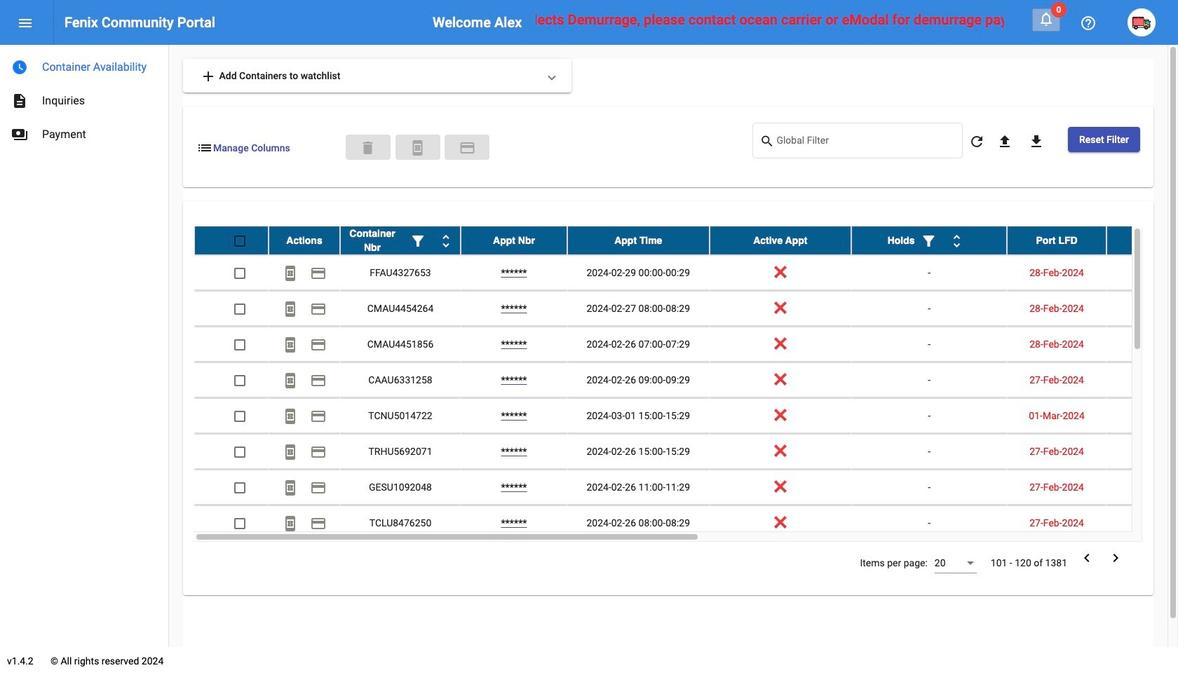 Task type: vqa. For each thing, say whether or not it's contained in the screenshot.
8th column header from right
yes



Task type: locate. For each thing, give the bounding box(es) containing it.
delete image
[[360, 139, 376, 156]]

no color image
[[1038, 11, 1055, 27], [11, 93, 28, 109], [11, 126, 28, 143], [760, 133, 777, 150], [969, 133, 985, 150], [997, 133, 1013, 150], [1028, 133, 1045, 150], [459, 139, 476, 156], [410, 233, 426, 250], [438, 233, 454, 250], [282, 265, 299, 282], [310, 408, 327, 425], [282, 444, 299, 461], [310, 444, 327, 461], [310, 480, 327, 497], [282, 516, 299, 533], [310, 516, 327, 533], [1107, 550, 1124, 567]]

2 cell from the top
[[1107, 291, 1178, 326]]

6 row from the top
[[194, 398, 1178, 434]]

no color image
[[17, 15, 34, 32], [1080, 15, 1097, 32], [11, 59, 28, 76], [200, 68, 217, 85], [196, 139, 213, 156], [409, 139, 426, 156], [921, 233, 937, 250], [949, 233, 965, 250], [310, 265, 327, 282], [282, 301, 299, 318], [310, 301, 327, 318], [282, 337, 299, 354], [310, 337, 327, 354], [282, 373, 299, 390], [310, 373, 327, 390], [282, 408, 299, 425], [282, 480, 299, 497], [1079, 550, 1096, 567]]

3 cell from the top
[[1107, 327, 1178, 362]]

1 column header from the left
[[269, 227, 340, 255]]

Global Watchlist Filter field
[[777, 137, 956, 149]]

7 cell from the top
[[1107, 470, 1178, 505]]

cell for 1st row from the bottom
[[1107, 506, 1178, 541]]

8 column header from the left
[[1107, 227, 1178, 255]]

cell for seventh row from the bottom of the page
[[1107, 291, 1178, 326]]

6 cell from the top
[[1107, 434, 1178, 469]]

navigation
[[0, 45, 168, 151]]

cell
[[1107, 255, 1178, 290], [1107, 291, 1178, 326], [1107, 327, 1178, 362], [1107, 363, 1178, 398], [1107, 398, 1178, 433], [1107, 434, 1178, 469], [1107, 470, 1178, 505], [1107, 506, 1178, 541]]

4 column header from the left
[[567, 227, 709, 255]]

cell for 6th row from the bottom of the page
[[1107, 327, 1178, 362]]

cell for 3rd row from the bottom
[[1107, 434, 1178, 469]]

5 cell from the top
[[1107, 398, 1178, 433]]

9 row from the top
[[194, 506, 1178, 542]]

4 cell from the top
[[1107, 363, 1178, 398]]

7 column header from the left
[[1007, 227, 1107, 255]]

column header
[[269, 227, 340, 255], [340, 227, 461, 255], [461, 227, 567, 255], [567, 227, 709, 255], [709, 227, 852, 255], [852, 227, 1007, 255], [1007, 227, 1107, 255], [1107, 227, 1178, 255]]

1 cell from the top
[[1107, 255, 1178, 290]]

row
[[194, 227, 1178, 255], [194, 255, 1178, 291], [194, 291, 1178, 327], [194, 327, 1178, 363], [194, 363, 1178, 398], [194, 398, 1178, 434], [194, 434, 1178, 470], [194, 470, 1178, 506], [194, 506, 1178, 542]]

grid
[[194, 227, 1178, 542]]

8 cell from the top
[[1107, 506, 1178, 541]]

6 column header from the left
[[852, 227, 1007, 255]]



Task type: describe. For each thing, give the bounding box(es) containing it.
cell for 2nd row from the bottom
[[1107, 470, 1178, 505]]

7 row from the top
[[194, 434, 1178, 470]]

1 row from the top
[[194, 227, 1178, 255]]

cell for fourth row from the bottom of the page
[[1107, 398, 1178, 433]]

2 row from the top
[[194, 255, 1178, 291]]

8 row from the top
[[194, 470, 1178, 506]]

cell for 2nd row from the top
[[1107, 255, 1178, 290]]

5 column header from the left
[[709, 227, 852, 255]]

2 column header from the left
[[340, 227, 461, 255]]

3 column header from the left
[[461, 227, 567, 255]]

5 row from the top
[[194, 363, 1178, 398]]

3 row from the top
[[194, 291, 1178, 327]]

cell for 5th row
[[1107, 363, 1178, 398]]

4 row from the top
[[194, 327, 1178, 363]]



